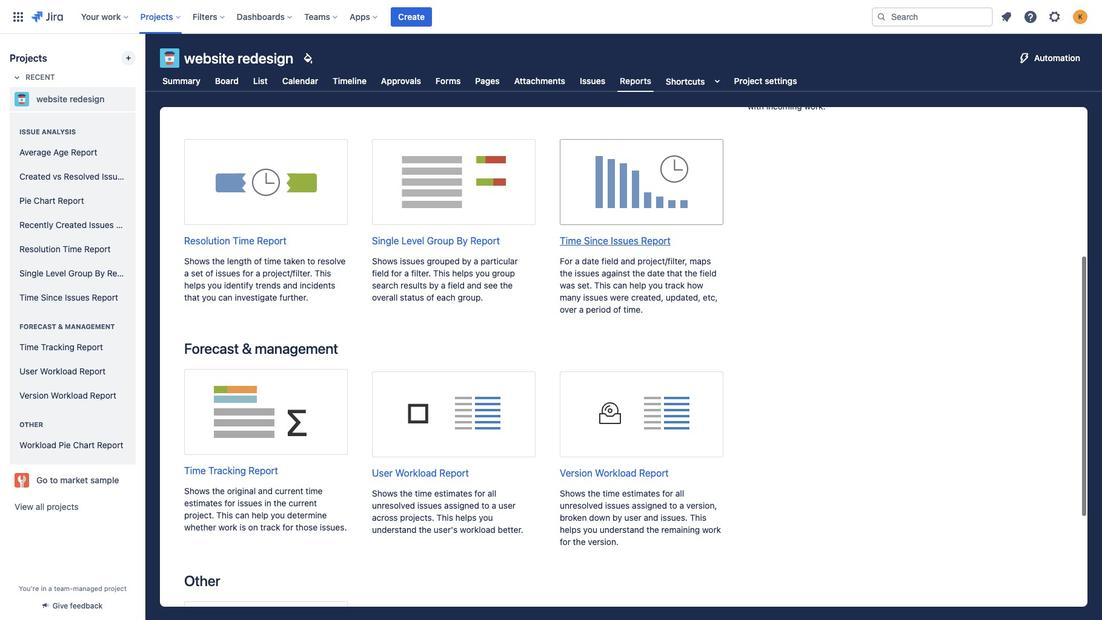 Task type: locate. For each thing, give the bounding box(es) containing it.
length
[[227, 256, 252, 266]]

0 horizontal spatial forecast & management
[[19, 323, 115, 331]]

project
[[104, 585, 127, 593]]

user
[[499, 501, 516, 511], [624, 513, 641, 523]]

user workload report down forecast & management heading
[[19, 366, 106, 377]]

all for user workload report
[[488, 489, 496, 499]]

of inside the for a date field and project/filter, maps the issues against the date that the field was set. this can help you track how many issues were created, updated, etc, over a period of time.
[[613, 305, 621, 315]]

this inside shows the time estimates for all unresolved issues assigned to a user across projects. this helps you understand the user's workload better.
[[437, 513, 453, 523]]

0 horizontal spatial estimates
[[184, 498, 222, 509]]

0 horizontal spatial level
[[46, 268, 66, 278]]

can up on
[[235, 510, 249, 521]]

search image
[[877, 12, 886, 22]]

all right view on the left
[[36, 502, 44, 513]]

time since issues report up forecast & management heading
[[19, 292, 118, 303]]

notifications image
[[999, 9, 1014, 24]]

0 horizontal spatial single level group by report
[[19, 268, 133, 278]]

time up down
[[603, 489, 620, 499]]

unresolved
[[372, 501, 415, 511], [560, 501, 603, 511]]

1 horizontal spatial assigned
[[632, 501, 667, 511]]

1 vertical spatial time since issues report link
[[15, 286, 131, 310]]

estimates inside the shows the original and current time estimates for issues in the current project. this can help you determine whether work is on track for those issues.
[[184, 498, 222, 509]]

and up "against"
[[621, 256, 635, 266]]

shows for time tracking report
[[184, 486, 210, 497]]

issues
[[833, 53, 858, 63], [400, 256, 425, 266], [216, 268, 240, 278], [575, 268, 599, 278], [583, 292, 608, 303], [238, 498, 262, 509], [417, 501, 442, 511], [605, 501, 630, 511]]

single down recently
[[19, 268, 43, 278]]

date right for
[[582, 256, 599, 266]]

primary element
[[7, 0, 862, 34]]

a inside shows the time estimates for all unresolved issues assigned to a user across projects. this helps you understand the user's workload better.
[[492, 501, 496, 511]]

0 vertical spatial can
[[613, 280, 627, 291]]

shortcuts
[[666, 76, 705, 86]]

jira image
[[32, 9, 63, 24], [32, 9, 63, 24]]

vs
[[53, 171, 62, 182]]

approvals link
[[379, 70, 423, 92]]

1 vertical spatial by
[[95, 268, 105, 278]]

unresolved inside shows the time estimates for all unresolved issues assigned to a version, broken down by user and issues. this helps you understand the remaining work for the version.
[[560, 501, 603, 511]]

0 horizontal spatial unresolved
[[372, 501, 415, 511]]

1 vertical spatial in
[[41, 585, 46, 593]]

1 horizontal spatial over
[[892, 53, 909, 63]]

whether
[[184, 523, 216, 533]]

issues up forecast & management heading
[[65, 292, 90, 303]]

of left time.
[[613, 305, 621, 315]]

0 horizontal spatial how
[[687, 280, 703, 291]]

projects up recent
[[10, 53, 47, 64]]

projects up sidebar navigation image
[[140, 11, 173, 22]]

unresolved up across
[[372, 501, 415, 511]]

single level group by report inside group
[[19, 268, 133, 278]]

0 horizontal spatial resolution time report link
[[15, 237, 131, 262]]

0 horizontal spatial date
[[582, 256, 599, 266]]

0 horizontal spatial chart
[[34, 195, 55, 206]]

1 vertical spatial is
[[240, 523, 246, 533]]

since up "against"
[[584, 236, 608, 246]]

shows up the project.
[[184, 486, 210, 497]]

level up filter.
[[402, 236, 424, 246]]

teams button
[[301, 7, 342, 26]]

down
[[589, 513, 610, 523]]

all up remaining
[[675, 489, 684, 499]]

1 vertical spatial add to starred image
[[132, 474, 147, 488]]

shows
[[748, 53, 773, 63], [184, 256, 210, 266], [372, 256, 398, 266], [184, 486, 210, 497], [372, 489, 398, 499], [560, 489, 585, 499]]

list link
[[251, 70, 270, 92]]

1 horizontal spatial tracking
[[208, 466, 246, 477]]

results
[[401, 280, 427, 291]]

0 horizontal spatial project/filter,
[[638, 256, 687, 266]]

1 assigned from the left
[[444, 501, 479, 511]]

issue
[[19, 128, 40, 136]]

created
[[19, 171, 51, 182], [56, 220, 87, 230]]

resolution time report link
[[184, 139, 348, 248], [15, 237, 131, 262]]

time tracking report inside group
[[19, 342, 103, 352]]

how up with
[[748, 77, 764, 87]]

management
[[65, 323, 115, 331], [255, 340, 338, 357]]

issues up projects.
[[417, 501, 442, 511]]

unresolved for version
[[560, 501, 603, 511]]

give feedback
[[53, 602, 103, 611]]

you up created,
[[649, 280, 663, 291]]

1 vertical spatial pie
[[59, 440, 71, 450]]

0 vertical spatial user
[[499, 501, 516, 511]]

helps down broken
[[560, 525, 581, 535]]

broken
[[560, 513, 587, 523]]

banner
[[0, 0, 1102, 34]]

tab list
[[153, 70, 807, 92]]

1 vertical spatial group
[[68, 268, 93, 278]]

filters button
[[189, 7, 229, 26]]

issue analysis heading
[[15, 127, 131, 137]]

to up remaining
[[669, 501, 677, 511]]

track inside the for a date field and project/filter, maps the issues against the date that the field was set. this can help you track how many issues were created, updated, etc, over a period of time.
[[665, 280, 685, 291]]

by down recently created issues report
[[95, 268, 105, 278]]

up
[[885, 89, 895, 99]]

1 horizontal spatial projects
[[140, 11, 173, 22]]

group
[[427, 236, 454, 246], [68, 268, 93, 278]]

time since issues report link inside group
[[15, 286, 131, 310]]

issues.
[[661, 513, 688, 523], [320, 523, 347, 533]]

to right go
[[50, 476, 58, 486]]

help up on
[[252, 510, 268, 521]]

work inside the shows the original and current time estimates for issues in the current project. this can help you determine whether work is on track for those issues.
[[218, 523, 237, 533]]

1 vertical spatial track
[[260, 523, 280, 533]]

0 vertical spatial group
[[427, 236, 454, 246]]

shows for single level group by report
[[372, 256, 398, 266]]

time up forecast & management heading
[[19, 292, 39, 303]]

0 vertical spatial by
[[462, 256, 471, 266]]

time up for
[[560, 236, 581, 246]]

shows inside the shows the original and current time estimates for issues in the current project. this can help you determine whether work is on track for those issues.
[[184, 486, 210, 497]]

for down number
[[811, 65, 822, 75]]

issues up "against"
[[611, 236, 639, 246]]

shows up "project settings"
[[748, 53, 773, 63]]

for a date field and project/filter, maps the issues against the date that the field was set. this can help you track how many issues were created, updated, etc, over a period of time.
[[560, 256, 718, 315]]

track
[[665, 280, 685, 291], [260, 523, 280, 533]]

1 horizontal spatial track
[[665, 280, 685, 291]]

2 vertical spatial can
[[235, 510, 249, 521]]

1 vertical spatial single level group by report link
[[15, 262, 133, 286]]

1 vertical spatial version
[[560, 468, 593, 479]]

shows inside shows the time estimates for all unresolved issues assigned to a user across projects. this helps you understand the user's workload better.
[[372, 489, 398, 499]]

understand down across
[[372, 525, 416, 535]]

user inside shows the time estimates for all unresolved issues assigned to a version, broken down by user and issues. this helps you understand the remaining work for the version.
[[624, 513, 641, 523]]

0 vertical spatial user
[[19, 366, 38, 377]]

group down 'recently created issues report' link
[[68, 268, 93, 278]]

issues up down
[[605, 501, 630, 511]]

shows issues grouped by a particular field for a filter. this helps you group search results by a field and see the overall status of each group.
[[372, 256, 518, 303]]

add to starred image right sample
[[132, 474, 147, 488]]

issues left reports
[[580, 76, 605, 86]]

issue analysis
[[19, 128, 76, 136]]

many
[[766, 77, 787, 87], [560, 292, 581, 303]]

project.
[[184, 510, 214, 521]]

unresolved inside shows the time estimates for all unresolved issues assigned to a user across projects. this helps you understand the user's workload better.
[[372, 501, 415, 511]]

all inside shows the time estimates for all unresolved issues assigned to a user across projects. this helps you understand the user's workload better.
[[488, 489, 496, 499]]

to right taken
[[307, 256, 315, 266]]

0 horizontal spatial help
[[252, 510, 268, 521]]

attachments
[[514, 76, 565, 86]]

0 horizontal spatial many
[[560, 292, 581, 303]]

you inside the shows the original and current time estimates for issues in the current project. this can help you determine whether work is on track for those issues.
[[271, 510, 285, 521]]

help
[[629, 280, 646, 291], [252, 510, 268, 521]]

version workload report inside group
[[19, 391, 116, 401]]

time
[[233, 236, 254, 246], [560, 236, 581, 246], [63, 244, 82, 254], [19, 292, 39, 303], [19, 342, 39, 352], [184, 466, 206, 477]]

you
[[891, 77, 905, 87], [476, 268, 490, 278], [208, 280, 222, 291], [649, 280, 663, 291], [202, 292, 216, 303], [271, 510, 285, 521], [479, 513, 493, 523], [583, 525, 597, 535]]

1 horizontal spatial version
[[560, 468, 593, 479]]

by right down
[[613, 513, 622, 523]]

shows for resolution time report
[[184, 256, 210, 266]]

0 horizontal spatial time since issues report link
[[15, 286, 131, 310]]

banner containing your work
[[0, 0, 1102, 34]]

a right for
[[575, 256, 580, 266]]

over inside shows the number of issues created over a period of time for a project/filter, and how many were resolved. this helps you understand if your team is keeping up with incoming work.
[[892, 53, 909, 63]]

0 vertical spatial current
[[275, 486, 303, 497]]

you up see
[[476, 268, 490, 278]]

project/filter, left maps
[[638, 256, 687, 266]]

number
[[791, 53, 821, 63]]

0 horizontal spatial pie
[[19, 195, 31, 206]]

forms
[[436, 76, 461, 86]]

go
[[36, 476, 48, 486]]

created left vs
[[19, 171, 51, 182]]

estimates
[[434, 489, 472, 499], [622, 489, 660, 499], [184, 498, 222, 509]]

0 vertical spatial user workload report
[[19, 366, 106, 377]]

3 group from the top
[[15, 310, 131, 412]]

help image
[[1023, 9, 1038, 24]]

assigned for version workload report
[[632, 501, 667, 511]]

created down pie chart report link
[[56, 220, 87, 230]]

1 group from the top
[[15, 111, 155, 465]]

time up projects.
[[415, 489, 432, 499]]

workload pie chart report link
[[15, 434, 131, 458]]

single level group by report
[[372, 236, 500, 246], [19, 268, 133, 278]]

was
[[560, 280, 575, 291]]

workload up go
[[19, 440, 56, 450]]

shows for user workload report
[[372, 489, 398, 499]]

were inside the for a date field and project/filter, maps the issues against the date that the field was set. this can help you track how many issues were created, updated, etc, over a period of time.
[[610, 292, 629, 303]]

0 vertical spatial time tracking report
[[19, 342, 103, 352]]

1 horizontal spatial period
[[754, 65, 780, 75]]

0 horizontal spatial version workload report
[[19, 391, 116, 401]]

a
[[748, 65, 752, 75], [824, 65, 829, 75], [474, 256, 478, 266], [575, 256, 580, 266], [184, 268, 189, 278], [256, 268, 260, 278], [404, 268, 409, 278], [441, 280, 445, 291], [579, 305, 584, 315], [492, 501, 496, 511], [679, 501, 684, 511], [48, 585, 52, 593]]

0 horizontal spatial single
[[19, 268, 43, 278]]

a inside shows the time estimates for all unresolved issues assigned to a version, broken down by user and issues. this helps you understand the remaining work for the version.
[[679, 501, 684, 511]]

helps down 'set'
[[184, 280, 205, 291]]

this inside the for a date field and project/filter, maps the issues against the date that the field was set. this can help you track how many issues were created, updated, etc, over a period of time.
[[594, 280, 611, 291]]

remaining
[[661, 525, 700, 535]]

resolution inside group
[[19, 244, 60, 254]]

1 horizontal spatial how
[[748, 77, 764, 87]]

shows inside shows the length of time taken to resolve a set of issues for a project/filter. this helps you identify trends and incidents that you can investigate further.
[[184, 256, 210, 266]]

0 vertical spatial over
[[892, 53, 909, 63]]

this inside shows the number of issues created over a period of time for a project/filter, and how many were resolved. this helps you understand if your team is keeping up with incoming work.
[[849, 77, 865, 87]]

1 unresolved from the left
[[372, 501, 415, 511]]

0 horizontal spatial period
[[586, 305, 611, 315]]

and inside the for a date field and project/filter, maps the issues against the date that the field was set. this can help you track how many issues were created, updated, etc, over a period of time.
[[621, 256, 635, 266]]

all for version workload report
[[675, 489, 684, 499]]

0 vertical spatial is
[[843, 89, 849, 99]]

work inside shows the time estimates for all unresolved issues assigned to a version, broken down by user and issues. this helps you understand the remaining work for the version.
[[702, 525, 721, 535]]

shows up search
[[372, 256, 398, 266]]

understand inside shows the time estimates for all unresolved issues assigned to a user across projects. this helps you understand the user's workload better.
[[372, 525, 416, 535]]

can inside shows the length of time taken to resolve a set of issues for a project/filter. this helps you identify trends and incidents that you can investigate further.
[[218, 292, 232, 303]]

see
[[484, 280, 498, 291]]

in
[[264, 498, 271, 509], [41, 585, 46, 593]]

can down identify
[[218, 292, 232, 303]]

user
[[19, 366, 38, 377], [372, 468, 393, 479]]

create project image
[[124, 53, 133, 63]]

automation
[[1034, 53, 1080, 63]]

group containing time tracking report
[[15, 310, 131, 412]]

1 vertical spatial other
[[184, 573, 220, 590]]

field down maps
[[700, 268, 717, 278]]

created vs resolved issues report link
[[15, 165, 155, 189]]

is right team
[[843, 89, 849, 99]]

your work
[[81, 11, 121, 22]]

2 horizontal spatial work
[[702, 525, 721, 535]]

to inside shows the time estimates for all unresolved issues assigned to a user across projects. this helps you understand the user's workload better.
[[481, 501, 489, 511]]

track right on
[[260, 523, 280, 533]]

group inside group
[[68, 268, 93, 278]]

collapse recent projects image
[[10, 70, 24, 85]]

many down was
[[560, 292, 581, 303]]

0 horizontal spatial user
[[19, 366, 38, 377]]

to
[[307, 256, 315, 266], [50, 476, 58, 486], [481, 501, 489, 511], [669, 501, 677, 511]]

helps up workload
[[455, 513, 477, 523]]

user inside group
[[19, 366, 38, 377]]

1 vertical spatial how
[[687, 280, 703, 291]]

pie
[[19, 195, 31, 206], [59, 440, 71, 450]]

shows up 'set'
[[184, 256, 210, 266]]

by inside shows the time estimates for all unresolved issues assigned to a version, broken down by user and issues. this helps you understand the remaining work for the version.
[[613, 513, 622, 523]]

view
[[15, 502, 33, 513]]

this down grouped
[[433, 268, 450, 278]]

shows inside shows the time estimates for all unresolved issues assigned to a version, broken down by user and issues. this helps you understand the remaining work for the version.
[[560, 489, 585, 499]]

time since issues report up "against"
[[560, 236, 671, 246]]

were up time.
[[610, 292, 629, 303]]

this up incidents on the left top of page
[[315, 268, 331, 278]]

1 horizontal spatial chart
[[73, 440, 95, 450]]

add to starred image
[[132, 92, 147, 107], [132, 474, 147, 488]]

time tracking report link
[[15, 336, 131, 360], [184, 369, 348, 478]]

0 horizontal spatial issues.
[[320, 523, 347, 533]]

1 horizontal spatial single level group by report link
[[372, 139, 536, 248]]

resolution time report down 'recently created issues report' link
[[19, 244, 111, 254]]

1 vertical spatial chart
[[73, 440, 95, 450]]

many inside shows the number of issues created over a period of time for a project/filter, and how many were resolved. this helps you understand if your team is keeping up with incoming work.
[[766, 77, 787, 87]]

dashboards
[[237, 11, 285, 22]]

in inside the shows the original and current time estimates for issues in the current project. this can help you determine whether work is on track for those issues.
[[264, 498, 271, 509]]

a up the trends on the left top of the page
[[256, 268, 260, 278]]

0 horizontal spatial over
[[560, 305, 577, 315]]

this down version,
[[690, 513, 706, 523]]

report
[[71, 147, 97, 157], [129, 171, 155, 182], [58, 195, 84, 206], [116, 220, 142, 230], [257, 236, 286, 246], [470, 236, 500, 246], [641, 236, 671, 246], [84, 244, 111, 254], [107, 268, 133, 278], [92, 292, 118, 303], [77, 342, 103, 352], [79, 366, 106, 377], [90, 391, 116, 401], [97, 440, 123, 450], [249, 466, 278, 477], [439, 468, 469, 479], [639, 468, 669, 479]]

1 vertical spatial management
[[255, 340, 338, 357]]

1 horizontal spatial work
[[218, 523, 237, 533]]

understand up 'version.'
[[600, 525, 644, 535]]

assigned inside shows the time estimates for all unresolved issues assigned to a version, broken down by user and issues. this helps you understand the remaining work for the version.
[[632, 501, 667, 511]]

date
[[582, 256, 599, 266], [647, 268, 665, 278]]

1 vertical spatial website redesign
[[36, 94, 104, 104]]

issues
[[580, 76, 605, 86], [102, 171, 127, 182], [89, 220, 114, 230], [611, 236, 639, 246], [65, 292, 90, 303]]

is inside the shows the original and current time estimates for issues in the current project. this can help you determine whether work is on track for those issues.
[[240, 523, 246, 533]]

time down number
[[792, 65, 809, 75]]

set project background image
[[301, 51, 315, 65]]

that down 'set'
[[184, 292, 200, 303]]

helps up keeping
[[867, 77, 889, 87]]

1 horizontal spatial time since issues report
[[560, 236, 671, 246]]

1 vertical spatial that
[[184, 292, 200, 303]]

assigned for user workload report
[[444, 501, 479, 511]]

1 vertical spatial &
[[242, 340, 252, 357]]

0 horizontal spatial since
[[41, 292, 63, 303]]

1 horizontal spatial time tracking report link
[[184, 369, 348, 478]]

main content
[[145, 34, 1102, 621]]

0 vertical spatial help
[[629, 280, 646, 291]]

you inside the for a date field and project/filter, maps the issues against the date that the field was set. this can help you track how many issues were created, updated, etc, over a period of time.
[[649, 280, 663, 291]]

user up better. on the bottom left of the page
[[499, 501, 516, 511]]

by inside group
[[95, 268, 105, 278]]

to inside shows the time estimates for all unresolved issues assigned to a version, broken down by user and issues. this helps you understand the remaining work for the version.
[[669, 501, 677, 511]]

summary
[[162, 76, 200, 86]]

redesign
[[238, 50, 293, 67], [70, 94, 104, 104]]

is
[[843, 89, 849, 99], [240, 523, 246, 533]]

website down recent
[[36, 94, 67, 104]]

0 horizontal spatial other
[[19, 421, 43, 429]]

2 add to starred image from the top
[[132, 474, 147, 488]]

this
[[849, 77, 865, 87], [315, 268, 331, 278], [433, 268, 450, 278], [594, 280, 611, 291], [216, 510, 233, 521], [437, 513, 453, 523], [690, 513, 706, 523]]

2 unresolved from the left
[[560, 501, 603, 511]]

the
[[776, 53, 788, 63], [212, 256, 225, 266], [560, 268, 572, 278], [632, 268, 645, 278], [685, 268, 697, 278], [500, 280, 513, 291], [212, 486, 225, 497], [400, 489, 413, 499], [588, 489, 600, 499], [274, 498, 286, 509], [419, 525, 431, 535], [646, 525, 659, 535], [573, 537, 586, 547]]

date up created,
[[647, 268, 665, 278]]

issues. inside shows the time estimates for all unresolved issues assigned to a version, broken down by user and issues. this helps you understand the remaining work for the version.
[[661, 513, 688, 523]]

add to starred image for website redesign
[[132, 92, 147, 107]]

1 horizontal spatial time tracking report
[[184, 466, 278, 477]]

apps button
[[346, 7, 382, 26]]

this right the project.
[[216, 510, 233, 521]]

shows up broken
[[560, 489, 585, 499]]

0 horizontal spatial were
[[610, 292, 629, 303]]

resolution time report
[[184, 236, 286, 246], [19, 244, 111, 254]]

this inside shows the length of time taken to resolve a set of issues for a project/filter. this helps you identify trends and incidents that you can investigate further.
[[315, 268, 331, 278]]

chart
[[34, 195, 55, 206], [73, 440, 95, 450]]

workload pie chart report group
[[15, 408, 131, 462]]

chart down other heading
[[73, 440, 95, 450]]

time inside shows the length of time taken to resolve a set of issues for a project/filter. this helps you identify trends and incidents that you can investigate further.
[[264, 256, 281, 266]]

give
[[53, 602, 68, 611]]

user right down
[[624, 513, 641, 523]]

& inside heading
[[58, 323, 63, 331]]

many inside the for a date field and project/filter, maps the issues against the date that the field was set. this can help you track how many issues were created, updated, etc, over a period of time.
[[560, 292, 581, 303]]

0 vertical spatial project/filter,
[[831, 65, 881, 75]]

for
[[811, 65, 822, 75], [243, 268, 253, 278], [391, 268, 402, 278], [474, 489, 485, 499], [662, 489, 673, 499], [224, 498, 235, 509], [282, 523, 293, 533], [560, 537, 571, 547]]

this inside the shows the original and current time estimates for issues in the current project. this can help you determine whether work is on track for those issues.
[[216, 510, 233, 521]]

1 horizontal spatial user
[[624, 513, 641, 523]]

0 vertical spatial that
[[667, 268, 682, 278]]

1 horizontal spatial that
[[667, 268, 682, 278]]

projects.
[[400, 513, 434, 523]]

1 horizontal spatial issues.
[[661, 513, 688, 523]]

you inside shows the time estimates for all unresolved issues assigned to a version, broken down by user and issues. this helps you understand the remaining work for the version.
[[583, 525, 597, 535]]

user workload report
[[19, 366, 106, 377], [372, 468, 469, 479]]

understand inside shows the number of issues created over a period of time for a project/filter, and how many were resolved. this helps you understand if your team is keeping up with incoming work.
[[748, 89, 792, 99]]

level
[[402, 236, 424, 246], [46, 268, 66, 278]]

0 vertical spatial time since issues report
[[560, 236, 671, 246]]

assigned up workload
[[444, 501, 479, 511]]

1 horizontal spatial unresolved
[[560, 501, 603, 511]]

resolution time report inside group
[[19, 244, 111, 254]]

project/filter, inside shows the number of issues created over a period of time for a project/filter, and how many were resolved. this helps you understand if your team is keeping up with incoming work.
[[831, 65, 881, 75]]

resolved
[[64, 171, 99, 182]]

1 vertical spatial period
[[586, 305, 611, 315]]

2 horizontal spatial by
[[613, 513, 622, 523]]

1 vertical spatial website
[[36, 94, 67, 104]]

age
[[53, 147, 69, 157]]

team
[[821, 89, 841, 99]]

tracking
[[41, 342, 74, 352], [208, 466, 246, 477]]

2 horizontal spatial all
[[675, 489, 684, 499]]

group up grouped
[[427, 236, 454, 246]]

2 assigned from the left
[[632, 501, 667, 511]]

1 horizontal spatial management
[[255, 340, 338, 357]]

all inside shows the time estimates for all unresolved issues assigned to a version, broken down by user and issues. this helps you understand the remaining work for the version.
[[675, 489, 684, 499]]

redesign up issue analysis heading
[[70, 94, 104, 104]]

issues inside shows the number of issues created over a period of time for a project/filter, and how many were resolved. this helps you understand if your team is keeping up with incoming work.
[[833, 53, 858, 63]]

0 horizontal spatial redesign
[[70, 94, 104, 104]]

work left on
[[218, 523, 237, 533]]

0 horizontal spatial user
[[499, 501, 516, 511]]

management inside forecast & management heading
[[65, 323, 115, 331]]

appswitcher icon image
[[11, 9, 25, 24]]

for down length
[[243, 268, 253, 278]]

helps inside shows issues grouped by a particular field for a filter. this helps you group search results by a field and see the overall status of each group.
[[452, 268, 473, 278]]

with
[[748, 101, 764, 111]]

and down created
[[883, 65, 898, 75]]

by
[[462, 256, 471, 266], [429, 280, 439, 291], [613, 513, 622, 523]]

website redesign inside website redesign link
[[36, 94, 104, 104]]

and
[[883, 65, 898, 75], [621, 256, 635, 266], [283, 280, 297, 291], [467, 280, 482, 291], [258, 486, 273, 497], [644, 513, 658, 523]]

0 horizontal spatial tracking
[[41, 342, 74, 352]]

were up if
[[789, 77, 808, 87]]

1 horizontal spatial user
[[372, 468, 393, 479]]

can
[[613, 280, 627, 291], [218, 292, 232, 303], [235, 510, 249, 521]]

1 horizontal spatial version workload report link
[[560, 372, 723, 481]]

set.
[[577, 280, 592, 291]]

workload
[[460, 525, 495, 535]]

0 horizontal spatial website redesign
[[36, 94, 104, 104]]

work inside popup button
[[101, 11, 121, 22]]

and right down
[[644, 513, 658, 523]]

0 vertical spatial in
[[264, 498, 271, 509]]

that
[[667, 268, 682, 278], [184, 292, 200, 303]]

current
[[275, 486, 303, 497], [289, 498, 317, 509]]

by right grouped
[[462, 256, 471, 266]]

group
[[15, 111, 155, 465], [15, 115, 155, 314], [15, 310, 131, 412]]

assigned inside shows the time estimates for all unresolved issues assigned to a user across projects. this helps you understand the user's workload better.
[[444, 501, 479, 511]]

time down 'recently created issues report' link
[[63, 244, 82, 254]]

0 vertical spatial version workload report
[[19, 391, 116, 401]]

resolution time report up length
[[184, 236, 286, 246]]

for up search
[[391, 268, 402, 278]]

1 add to starred image from the top
[[132, 92, 147, 107]]

you down down
[[583, 525, 597, 535]]

list
[[253, 76, 268, 86]]

0 horizontal spatial time since issues report
[[19, 292, 118, 303]]

estimates inside shows the time estimates for all unresolved issues assigned to a user across projects. this helps you understand the user's workload better.
[[434, 489, 472, 499]]

0 vertical spatial version
[[19, 391, 49, 401]]

time tracking report down forecast & management heading
[[19, 342, 103, 352]]

time since issues report inside group
[[19, 292, 118, 303]]

how inside the for a date field and project/filter, maps the issues against the date that the field was set. this can help you track how many issues were created, updated, etc, over a period of time.
[[687, 280, 703, 291]]

1 vertical spatial tracking
[[208, 466, 246, 477]]

a left 'set'
[[184, 268, 189, 278]]



Task type: vqa. For each thing, say whether or not it's contained in the screenshot.
the topmost 5
no



Task type: describe. For each thing, give the bounding box(es) containing it.
level inside group
[[46, 268, 66, 278]]

determine
[[287, 510, 327, 521]]

taken
[[284, 256, 305, 266]]

and inside shows the length of time taken to resolve a set of issues for a project/filter. this helps you identify trends and incidents that you can investigate further.
[[283, 280, 297, 291]]

were inside shows the number of issues created over a period of time for a project/filter, and how many were resolved. this helps you understand if your team is keeping up with incoming work.
[[789, 77, 808, 87]]

0 horizontal spatial all
[[36, 502, 44, 513]]

recently created issues report
[[19, 220, 142, 230]]

apps
[[350, 11, 370, 22]]

you inside shows the time estimates for all unresolved issues assigned to a user across projects. this helps you understand the user's workload better.
[[479, 513, 493, 523]]

trends
[[256, 280, 281, 291]]

website inside website redesign link
[[36, 94, 67, 104]]

for inside shows issues grouped by a particular field for a filter. this helps you group search results by a field and see the overall status of each group.
[[391, 268, 402, 278]]

time inside shows the number of issues created over a period of time for a project/filter, and how many were resolved. this helps you understand if your team is keeping up with incoming work.
[[792, 65, 809, 75]]

automation image
[[1017, 51, 1032, 65]]

user inside shows the time estimates for all unresolved issues assigned to a user across projects. this helps you understand the user's workload better.
[[499, 501, 516, 511]]

projects
[[47, 502, 78, 513]]

issues link
[[577, 70, 608, 92]]

for
[[560, 256, 573, 266]]

issues right resolved
[[102, 171, 127, 182]]

projects inside 'popup button'
[[140, 11, 173, 22]]

issues inside shows the time estimates for all unresolved issues assigned to a version, broken down by user and issues. this helps you understand the remaining work for the version.
[[605, 501, 630, 511]]

a up each
[[441, 280, 445, 291]]

you're
[[19, 585, 39, 593]]

sample
[[90, 476, 119, 486]]

sidebar navigation image
[[132, 48, 159, 73]]

time up length
[[233, 236, 254, 246]]

and inside shows the time estimates for all unresolved issues assigned to a version, broken down by user and issues. this helps you understand the remaining work for the version.
[[644, 513, 658, 523]]

1 horizontal spatial resolution time report link
[[184, 139, 348, 248]]

for down broken
[[560, 537, 571, 547]]

recently
[[19, 220, 53, 230]]

for inside shows the time estimates for all unresolved issues assigned to a user across projects. this helps you understand the user's workload better.
[[474, 489, 485, 499]]

workload up projects.
[[395, 468, 437, 479]]

how inside shows the number of issues created over a period of time for a project/filter, and how many were resolved. this helps you understand if your team is keeping up with incoming work.
[[748, 77, 764, 87]]

group
[[492, 268, 515, 278]]

you inside shows issues grouped by a particular field for a filter. this helps you group search results by a field and see the overall status of each group.
[[476, 268, 490, 278]]

1 horizontal spatial forecast & management
[[184, 340, 338, 357]]

1 horizontal spatial by
[[457, 236, 468, 246]]

1 vertical spatial time tracking report link
[[184, 369, 348, 478]]

shortcuts button
[[663, 70, 724, 92]]

forecast & management heading
[[15, 322, 131, 332]]

for down original at the left
[[224, 498, 235, 509]]

created,
[[631, 292, 663, 303]]

issues inside 'tab list'
[[580, 76, 605, 86]]

filters
[[193, 11, 217, 22]]

tab list containing reports
[[153, 70, 807, 92]]

1 vertical spatial redesign
[[70, 94, 104, 104]]

across
[[372, 513, 398, 523]]

period inside shows the number of issues created over a period of time for a project/filter, and how many were resolved. this helps you understand if your team is keeping up with incoming work.
[[754, 65, 780, 75]]

time inside shows the time estimates for all unresolved issues assigned to a user across projects. this helps you understand the user's workload better.
[[415, 489, 432, 499]]

a down set.
[[579, 305, 584, 315]]

forecast & management inside forecast & management heading
[[19, 323, 115, 331]]

you left identify
[[208, 280, 222, 291]]

workload pie chart report
[[19, 440, 123, 450]]

1 horizontal spatial since
[[584, 236, 608, 246]]

and inside shows the number of issues created over a period of time for a project/filter, and how many were resolved. this helps you understand if your team is keeping up with incoming work.
[[883, 65, 898, 75]]

automation button
[[1012, 48, 1087, 68]]

estimates for version workload report
[[622, 489, 660, 499]]

settings image
[[1047, 9, 1062, 24]]

0 vertical spatial tracking
[[41, 342, 74, 352]]

1 horizontal spatial single
[[372, 236, 399, 246]]

shows the time estimates for all unresolved issues assigned to a user across projects. this helps you understand the user's workload better.
[[372, 489, 523, 535]]

give feedback button
[[36, 597, 110, 617]]

1 horizontal spatial resolution time report
[[184, 236, 286, 246]]

to inside "link"
[[50, 476, 58, 486]]

status
[[400, 292, 424, 303]]

calendar link
[[280, 70, 321, 92]]

is inside shows the number of issues created over a period of time for a project/filter, and how many were resolved. this helps you understand if your team is keeping up with incoming work.
[[843, 89, 849, 99]]

of right 'set'
[[205, 268, 213, 278]]

identify
[[224, 280, 253, 291]]

those
[[296, 523, 318, 533]]

recently created issues report link
[[15, 213, 142, 237]]

approvals
[[381, 76, 421, 86]]

1 vertical spatial projects
[[10, 53, 47, 64]]

for inside shows the length of time taken to resolve a set of issues for a project/filter. this helps you identify trends and incidents that you can investigate further.
[[243, 268, 253, 278]]

average age report link
[[15, 141, 131, 165]]

dashboards button
[[233, 7, 297, 26]]

unresolved for user
[[372, 501, 415, 511]]

report inside "group"
[[97, 440, 123, 450]]

other heading
[[15, 420, 131, 430]]

a up resolved.
[[824, 65, 829, 75]]

your
[[81, 11, 99, 22]]

0 horizontal spatial user workload report link
[[15, 360, 131, 384]]

go to market sample
[[36, 476, 119, 486]]

time up the project.
[[184, 466, 206, 477]]

0 horizontal spatial in
[[41, 585, 46, 593]]

that inside shows the length of time taken to resolve a set of issues for a project/filter. this helps you identify trends and incidents that you can investigate further.
[[184, 292, 200, 303]]

work.
[[804, 101, 826, 111]]

shows the time estimates for all unresolved issues assigned to a version, broken down by user and issues. this helps you understand the remaining work for the version.
[[560, 489, 721, 547]]

set
[[191, 268, 203, 278]]

0 vertical spatial single level group by report
[[372, 236, 500, 246]]

0 horizontal spatial time tracking report link
[[15, 336, 131, 360]]

project settings link
[[732, 70, 799, 92]]

issues up set.
[[575, 268, 599, 278]]

1 horizontal spatial &
[[242, 340, 252, 357]]

pie chart report
[[19, 195, 84, 206]]

add to starred image for go to market sample
[[132, 474, 147, 488]]

Search field
[[872, 7, 993, 26]]

0 vertical spatial chart
[[34, 195, 55, 206]]

each
[[437, 292, 455, 303]]

issues inside the shows the original and current time estimates for issues in the current project. this can help you determine whether work is on track for those issues.
[[238, 498, 262, 509]]

over inside the for a date field and project/filter, maps the issues against the date that the field was set. this can help you track how many issues were created, updated, etc, over a period of time.
[[560, 305, 577, 315]]

your profile and settings image
[[1073, 9, 1087, 24]]

resolved.
[[811, 77, 846, 87]]

0 vertical spatial level
[[402, 236, 424, 246]]

0 horizontal spatial single level group by report link
[[15, 262, 133, 286]]

2 group from the top
[[15, 115, 155, 314]]

and inside shows issues grouped by a particular field for a filter. this helps you group search results by a field and see the overall status of each group.
[[467, 280, 482, 291]]

1 horizontal spatial website
[[184, 50, 234, 67]]

the inside shows issues grouped by a particular field for a filter. this helps you group search results by a field and see the overall status of each group.
[[500, 280, 513, 291]]

etc,
[[703, 292, 718, 303]]

1 horizontal spatial created
[[56, 220, 87, 230]]

other inside other heading
[[19, 421, 43, 429]]

project/filter.
[[263, 268, 312, 278]]

chart inside "group"
[[73, 440, 95, 450]]

1 horizontal spatial user workload report link
[[372, 372, 536, 481]]

help inside the for a date field and project/filter, maps the issues against the date that the field was set. this can help you track how many issues were created, updated, etc, over a period of time.
[[629, 280, 646, 291]]

workload up down
[[595, 468, 637, 479]]

can inside the for a date field and project/filter, maps the issues against the date that the field was set. this can help you track how many issues were created, updated, etc, over a period of time.
[[613, 280, 627, 291]]

incoming
[[766, 101, 802, 111]]

time inside shows the time estimates for all unresolved issues assigned to a version, broken down by user and issues. this helps you understand the remaining work for the version.
[[603, 489, 620, 499]]

your work button
[[77, 7, 133, 26]]

helps inside shows the time estimates for all unresolved issues assigned to a version, broken down by user and issues. this helps you understand the remaining work for the version.
[[560, 525, 581, 535]]

help inside the shows the original and current time estimates for issues in the current project. this can help you determine whether work is on track for those issues.
[[252, 510, 268, 521]]

pie inside "group"
[[59, 440, 71, 450]]

1 horizontal spatial resolution
[[184, 236, 230, 246]]

issues down pie chart report link
[[89, 220, 114, 230]]

1 vertical spatial single
[[19, 268, 43, 278]]

understand inside shows the time estimates for all unresolved issues assigned to a version, broken down by user and issues. this helps you understand the remaining work for the version.
[[600, 525, 644, 535]]

grouped
[[427, 256, 460, 266]]

to inside shows the length of time taken to resolve a set of issues for a project/filter. this helps you identify trends and incidents that you can investigate further.
[[307, 256, 315, 266]]

of inside shows issues grouped by a particular field for a filter. this helps you group search results by a field and see the overall status of each group.
[[426, 292, 434, 303]]

and inside the shows the original and current time estimates for issues in the current project. this can help you determine whether work is on track for those issues.
[[258, 486, 273, 497]]

website redesign link
[[10, 87, 131, 111]]

0 vertical spatial website redesign
[[184, 50, 293, 67]]

helps inside shows the number of issues created over a period of time for a project/filter, and how many were resolved. this helps you understand if your team is keeping up with incoming work.
[[867, 77, 889, 87]]

issues. inside the shows the original and current time estimates for issues in the current project. this can help you determine whether work is on track for those issues.
[[320, 523, 347, 533]]

timeline
[[333, 76, 366, 86]]

this inside shows the time estimates for all unresolved issues assigned to a version, broken down by user and issues. this helps you understand the remaining work for the version.
[[690, 513, 706, 523]]

forms link
[[433, 70, 463, 92]]

can inside the shows the original and current time estimates for issues in the current project. this can help you determine whether work is on track for those issues.
[[235, 510, 249, 521]]

shows for version workload report
[[560, 489, 585, 499]]

field up "against"
[[601, 256, 618, 266]]

of right number
[[823, 53, 831, 63]]

time down forecast & management heading
[[19, 342, 39, 352]]

created vs resolved issues report
[[19, 171, 155, 182]]

workload down forecast & management heading
[[40, 366, 77, 377]]

time inside the shows the original and current time estimates for issues in the current project. this can help you determine whether work is on track for those issues.
[[306, 486, 323, 497]]

0 vertical spatial date
[[582, 256, 599, 266]]

projects button
[[137, 7, 185, 26]]

the inside shows the length of time taken to resolve a set of issues for a project/filter. this helps you identify trends and incidents that you can investigate further.
[[212, 256, 225, 266]]

that inside the for a date field and project/filter, maps the issues against the date that the field was set. this can help you track how many issues were created, updated, etc, over a period of time.
[[667, 268, 682, 278]]

on
[[248, 523, 258, 533]]

0 vertical spatial time since issues report link
[[560, 139, 723, 248]]

you down 'set'
[[202, 292, 216, 303]]

0 horizontal spatial version workload report link
[[15, 384, 131, 408]]

user's
[[434, 525, 458, 535]]

pages link
[[473, 70, 502, 92]]

version.
[[588, 537, 619, 547]]

against
[[602, 268, 630, 278]]

resolve
[[317, 256, 346, 266]]

for inside shows the number of issues created over a period of time for a project/filter, and how many were resolved. this helps you understand if your team is keeping up with incoming work.
[[811, 65, 822, 75]]

helps inside shows the time estimates for all unresolved issues assigned to a user across projects. this helps you understand the user's workload better.
[[455, 513, 477, 523]]

if
[[794, 89, 799, 99]]

field up search
[[372, 268, 389, 278]]

the inside shows the number of issues created over a period of time for a project/filter, and how many were resolved. this helps you understand if your team is keeping up with incoming work.
[[776, 53, 788, 63]]

project settings
[[734, 76, 797, 86]]

issues inside shows the time estimates for all unresolved issues assigned to a user across projects. this helps you understand the user's workload better.
[[417, 501, 442, 511]]

pages
[[475, 76, 500, 86]]

for left those
[[282, 523, 293, 533]]

a left 'particular'
[[474, 256, 478, 266]]

version inside group
[[19, 391, 49, 401]]

issues inside shows issues grouped by a particular field for a filter. this helps you group search results by a field and see the overall status of each group.
[[400, 256, 425, 266]]

teams
[[304, 11, 330, 22]]

overall
[[372, 292, 398, 303]]

shows inside shows the number of issues created over a period of time for a project/filter, and how many were resolved. this helps you understand if your team is keeping up with incoming work.
[[748, 53, 773, 63]]

better.
[[498, 525, 523, 535]]

you inside shows the number of issues created over a period of time for a project/filter, and how many were resolved. this helps you understand if your team is keeping up with incoming work.
[[891, 77, 905, 87]]

issues inside shows the length of time taken to resolve a set of issues for a project/filter. this helps you identify trends and incidents that you can investigate further.
[[216, 268, 240, 278]]

maps
[[690, 256, 711, 266]]

team-
[[54, 585, 73, 593]]

a up project
[[748, 65, 752, 75]]

0 vertical spatial single level group by report link
[[372, 139, 536, 248]]

of right length
[[254, 256, 262, 266]]

incidents
[[300, 280, 335, 291]]

1 vertical spatial time tracking report
[[184, 466, 278, 477]]

your
[[802, 89, 819, 99]]

project/filter, inside the for a date field and project/filter, maps the issues against the date that the field was set. this can help you track how many issues were created, updated, etc, over a period of time.
[[638, 256, 687, 266]]

1 horizontal spatial by
[[462, 256, 471, 266]]

a left team- at the bottom left of page
[[48, 585, 52, 593]]

1 horizontal spatial version workload report
[[560, 468, 669, 479]]

1 vertical spatial date
[[647, 268, 665, 278]]

search
[[372, 280, 398, 291]]

0 horizontal spatial by
[[429, 280, 439, 291]]

field up each
[[448, 280, 465, 291]]

summary link
[[160, 70, 203, 92]]

0 vertical spatial redesign
[[238, 50, 293, 67]]

further.
[[279, 292, 308, 303]]

feedback
[[70, 602, 103, 611]]

group.
[[458, 292, 483, 303]]

estimates for user workload report
[[434, 489, 472, 499]]

view all projects
[[15, 502, 78, 513]]

1 vertical spatial user workload report
[[372, 468, 469, 479]]

attachments link
[[512, 70, 568, 92]]

particular
[[481, 256, 518, 266]]

issues down set.
[[583, 292, 608, 303]]

shows the length of time taken to resolve a set of issues for a project/filter. this helps you identify trends and incidents that you can investigate further.
[[184, 256, 346, 303]]

for up remaining
[[662, 489, 673, 499]]

period inside the for a date field and project/filter, maps the issues against the date that the field was set. this can help you track how many issues were created, updated, etc, over a period of time.
[[586, 305, 611, 315]]

investigate
[[235, 292, 277, 303]]

1 vertical spatial since
[[41, 292, 63, 303]]

0 horizontal spatial created
[[19, 171, 51, 182]]

keeping
[[852, 89, 883, 99]]

workload up other heading
[[51, 391, 88, 401]]

version,
[[686, 501, 717, 511]]

1 vertical spatial current
[[289, 498, 317, 509]]

1 horizontal spatial forecast
[[184, 340, 239, 357]]

track inside the shows the original and current time estimates for issues in the current project. this can help you determine whether work is on track for those issues.
[[260, 523, 280, 533]]

average age report
[[19, 147, 97, 157]]

go to market sample link
[[10, 469, 131, 493]]

this inside shows issues grouped by a particular field for a filter. this helps you group search results by a field and see the overall status of each group.
[[433, 268, 450, 278]]

of up "settings"
[[782, 65, 790, 75]]

a up results
[[404, 268, 409, 278]]

workload inside "group"
[[19, 440, 56, 450]]



